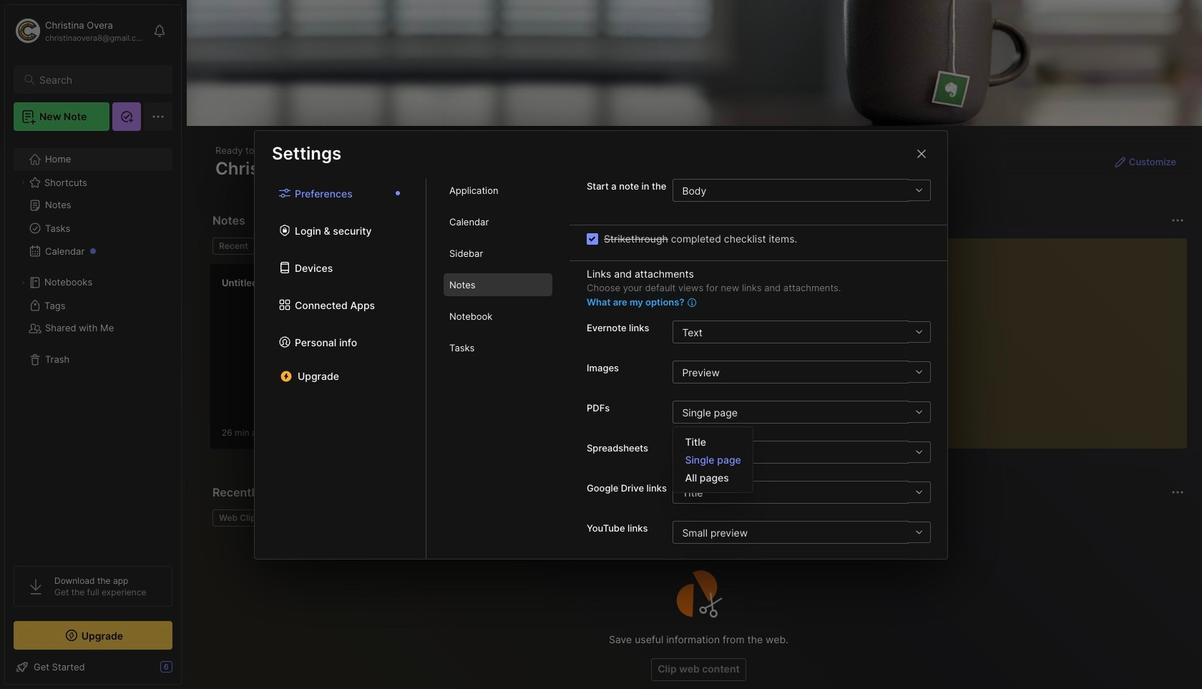 Task type: vqa. For each thing, say whether or not it's contained in the screenshot.
More actions field
no



Task type: describe. For each thing, give the bounding box(es) containing it.
Choose default view option for Spreadsheets field
[[673, 441, 930, 464]]

Choose default view option for YouTube links field
[[673, 521, 930, 544]]

Choose default view option for Evernote links field
[[673, 321, 930, 343]]

dropdown list menu
[[674, 433, 753, 487]]

Choose default view option for PDFs field
[[673, 401, 930, 424]]

Start writing… text field
[[885, 238, 1186, 437]]

Start a new note in the body or title. field
[[673, 179, 931, 202]]

Select31 checkbox
[[587, 233, 598, 244]]



Task type: locate. For each thing, give the bounding box(es) containing it.
tree
[[5, 140, 181, 553]]

None search field
[[39, 71, 160, 88]]

Choose default view option for Google Drive links field
[[673, 481, 930, 504]]

main element
[[0, 0, 186, 689]]

none search field inside main element
[[39, 71, 160, 88]]

expand notebooks image
[[19, 278, 27, 287]]

Search text field
[[39, 73, 160, 87]]

tab list
[[255, 179, 426, 558], [426, 179, 570, 558], [213, 238, 850, 255]]

close image
[[913, 145, 930, 162]]

tab
[[444, 179, 552, 202], [444, 210, 552, 233], [213, 238, 255, 255], [260, 238, 318, 255], [444, 242, 552, 265], [444, 273, 552, 296], [444, 305, 552, 328], [444, 336, 552, 359], [213, 509, 267, 527]]

row group
[[210, 263, 725, 458]]

tree inside main element
[[5, 140, 181, 553]]

Choose default view option for Images field
[[673, 361, 930, 383]]



